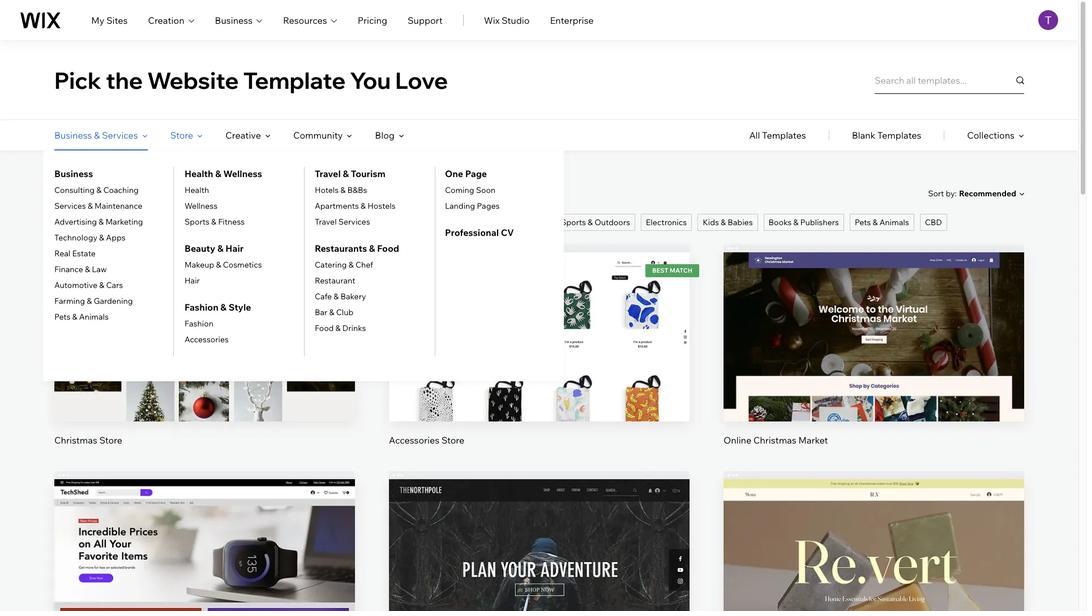 Task type: locate. For each thing, give the bounding box(es) containing it.
pets
[[855, 218, 872, 228], [54, 312, 71, 322]]

food down decor
[[377, 243, 399, 254]]

1 vertical spatial fashion
[[185, 302, 219, 313]]

beauty up "makeup"
[[185, 243, 215, 254]]

1 vertical spatial hair
[[185, 276, 200, 286]]

0 horizontal spatial pets & animals link
[[54, 312, 109, 322]]

studio
[[502, 14, 530, 26]]

edit button inside online christmas market group
[[848, 307, 901, 334]]

electronics
[[646, 218, 687, 228]]

collections
[[968, 130, 1015, 141]]

enterprise
[[550, 14, 594, 26]]

1 horizontal spatial beauty
[[411, 218, 437, 228]]

fashion & clothing
[[96, 218, 165, 228]]

business inside popup button
[[215, 14, 253, 26]]

0 vertical spatial website
[[147, 66, 239, 94]]

fashion up fashion link
[[185, 302, 219, 313]]

0 horizontal spatial all
[[59, 218, 69, 228]]

edit button for the online store website templates - backpack store image
[[513, 534, 567, 561]]

automotive
[[54, 280, 97, 291]]

0 vertical spatial health
[[185, 168, 213, 180]]

1 vertical spatial beauty
[[185, 243, 215, 254]]

1 vertical spatial food
[[315, 324, 334, 334]]

animals down farming & gardening link
[[79, 312, 109, 322]]

pets & animals link left the cbd link
[[850, 214, 915, 231]]

farming
[[54, 296, 85, 307]]

my
[[91, 14, 105, 26]]

1 horizontal spatial food
[[377, 243, 399, 254]]

edit inside online christmas market group
[[866, 315, 883, 326]]

business & services
[[54, 130, 138, 141]]

wellness for health
[[224, 168, 262, 180]]

0 horizontal spatial animals
[[79, 312, 109, 322]]

fashion
[[96, 218, 124, 228], [185, 302, 219, 313], [185, 319, 214, 329]]

1 vertical spatial wellness
[[185, 201, 218, 211]]

one
[[445, 168, 464, 180]]

view for view popup button in online christmas market group
[[864, 353, 885, 365]]

generic categories element
[[750, 120, 1025, 151]]

edit for online store website templates - home goods store image
[[866, 542, 883, 553]]

online store website templates - online christmas market image
[[724, 253, 1025, 422]]

finance
[[54, 265, 83, 275]]

0 horizontal spatial hair
[[185, 276, 200, 286]]

cv
[[501, 227, 514, 239]]

health up health "link"
[[185, 168, 213, 180]]

0 horizontal spatial christmas
[[54, 435, 97, 446]]

store for accessories store
[[442, 435, 465, 446]]

1 horizontal spatial all
[[750, 130, 761, 141]]

restaurant link
[[315, 276, 356, 286]]

None search field
[[875, 67, 1025, 94]]

edit for online store website templates - online christmas market image
[[866, 315, 883, 326]]

pets & animals link down farming
[[54, 312, 109, 322]]

2 horizontal spatial templates
[[878, 130, 922, 141]]

edit button
[[848, 307, 901, 334], [178, 534, 232, 561], [513, 534, 567, 561], [848, 534, 901, 561]]

1 vertical spatial accessories
[[185, 335, 229, 345]]

2 vertical spatial wellness
[[446, 218, 479, 228]]

view
[[864, 353, 885, 365], [194, 580, 215, 592], [529, 580, 550, 592], [864, 580, 885, 592]]

all inside generic categories element
[[750, 130, 761, 141]]

1 horizontal spatial sports
[[561, 218, 586, 228]]

0 vertical spatial fashion
[[96, 218, 124, 228]]

beauty inside beauty & hair makeup & cosmetics hair
[[185, 243, 215, 254]]

kids & babies
[[703, 218, 753, 228]]

health up wellness link
[[185, 185, 209, 195]]

wellness down health "link"
[[185, 201, 218, 211]]

maintenance
[[95, 201, 143, 211]]

professional cv
[[445, 227, 514, 239]]

arts & crafts link
[[274, 214, 331, 231]]

categories. use the left and right arrow keys to navigate the menu element
[[0, 120, 1079, 382]]

2 vertical spatial business
[[54, 168, 93, 180]]

1 horizontal spatial hair
[[226, 243, 244, 254]]

1 christmas from the left
[[54, 435, 97, 446]]

the
[[106, 66, 143, 94]]

beauty for hair
[[185, 243, 215, 254]]

sports left outdoors
[[561, 218, 586, 228]]

all for all
[[59, 218, 69, 228]]

services inside the travel & tourism hotels & b&bs apartments & hostels travel services
[[339, 217, 370, 227]]

health
[[185, 168, 213, 180], [185, 185, 209, 195]]

view button for edit button associated with the online store website templates - backpack store image
[[513, 572, 567, 599]]

hotels
[[315, 185, 339, 195]]

food
[[377, 243, 399, 254], [315, 324, 334, 334]]

pets down farming
[[54, 312, 71, 322]]

real
[[54, 249, 70, 259]]

1 vertical spatial animals
[[79, 312, 109, 322]]

1 horizontal spatial christmas
[[754, 435, 797, 446]]

2 horizontal spatial wellness
[[446, 218, 479, 228]]

fashion for style
[[185, 302, 219, 313]]

2 christmas from the left
[[754, 435, 797, 446]]

fashion & clothing link
[[91, 214, 170, 231]]

pets & animals link
[[850, 214, 915, 231], [54, 312, 109, 322]]

2 health from the top
[[185, 185, 209, 195]]

wellness down creative
[[224, 168, 262, 180]]

hair up cosmetics
[[226, 243, 244, 254]]

home & decor link
[[336, 214, 400, 231]]

enterprise link
[[550, 13, 594, 27]]

1 horizontal spatial templates
[[763, 130, 807, 141]]

0 horizontal spatial beauty
[[185, 243, 215, 254]]

sports down wellness link
[[185, 217, 210, 227]]

health & wellness health wellness sports & fitness
[[185, 168, 262, 227]]

2 vertical spatial accessories
[[389, 435, 440, 446]]

fashion link
[[185, 319, 214, 329]]

health & wellness link
[[185, 167, 262, 181]]

hair
[[226, 243, 244, 254], [185, 276, 200, 286]]

animals
[[880, 218, 910, 228], [79, 312, 109, 322]]

sports
[[185, 217, 210, 227], [561, 218, 586, 228]]

0 vertical spatial wellness
[[224, 168, 262, 180]]

fashion up "accessories" link
[[185, 319, 214, 329]]

estate
[[72, 249, 96, 259]]

all link
[[54, 214, 74, 231]]

1 vertical spatial pets
[[54, 312, 71, 322]]

babies
[[728, 218, 753, 228]]

hair down "makeup"
[[185, 276, 200, 286]]

home & decor
[[341, 218, 395, 228]]

coming
[[445, 185, 475, 195]]

soon
[[476, 185, 496, 195]]

1 vertical spatial travel
[[315, 217, 337, 227]]

0 horizontal spatial wellness
[[185, 201, 218, 211]]

1 vertical spatial business
[[54, 130, 92, 141]]

fashion inside fashion & clothing link
[[96, 218, 124, 228]]

all
[[750, 130, 761, 141], [59, 218, 69, 228]]

coming soon link
[[445, 185, 496, 195]]

website
[[147, 66, 239, 94], [125, 186, 169, 201]]

categories by subject element
[[43, 120, 564, 382]]

food down bar at the bottom left of page
[[315, 324, 334, 334]]

travel down apartments
[[315, 217, 337, 227]]

cosmetics
[[223, 260, 262, 270]]

profile image image
[[1039, 10, 1059, 30]]

0 horizontal spatial sports
[[185, 217, 210, 227]]

0 vertical spatial accessories
[[219, 218, 263, 228]]

landing
[[445, 201, 475, 211]]

1 vertical spatial pets & animals link
[[54, 312, 109, 322]]

business button
[[215, 13, 263, 27]]

1 horizontal spatial wellness
[[224, 168, 262, 180]]

beauty right decor
[[411, 218, 437, 228]]

kids
[[703, 218, 720, 228]]

clothing
[[133, 218, 165, 228]]

1 horizontal spatial online
[[724, 435, 752, 446]]

cars
[[106, 280, 123, 291]]

professional cv link
[[445, 226, 514, 240]]

0 vertical spatial online
[[54, 186, 90, 201]]

1 vertical spatial health
[[185, 185, 209, 195]]

wellness
[[224, 168, 262, 180], [185, 201, 218, 211], [446, 218, 479, 228]]

online
[[54, 186, 90, 201], [724, 435, 752, 446]]

services down consulting
[[54, 201, 86, 211]]

1 vertical spatial services
[[54, 201, 86, 211]]

0 vertical spatial animals
[[880, 218, 910, 228]]

0 vertical spatial travel
[[315, 168, 341, 180]]

0 horizontal spatial templates
[[172, 186, 228, 201]]

restaurants & food link
[[315, 242, 399, 256]]

& inside fashion & style fashion accessories
[[221, 302, 227, 313]]

1 horizontal spatial pets
[[855, 218, 872, 228]]

blog
[[375, 130, 395, 141]]

0 horizontal spatial online
[[54, 186, 90, 201]]

pets right 'publishers'
[[855, 218, 872, 228]]

0 vertical spatial pets & animals link
[[850, 214, 915, 231]]

accessories
[[219, 218, 263, 228], [185, 335, 229, 345], [389, 435, 440, 446]]

beauty & hair link
[[185, 242, 244, 256]]

1 horizontal spatial services
[[102, 130, 138, 141]]

sports & outdoors link
[[556, 214, 636, 231]]

1 vertical spatial online
[[724, 435, 752, 446]]

2 horizontal spatial services
[[339, 217, 370, 227]]

accessories store group
[[389, 245, 690, 447]]

templates inside all templates link
[[763, 130, 807, 141]]

sports & outdoors
[[561, 218, 631, 228]]

services
[[102, 130, 138, 141], [54, 201, 86, 211], [339, 217, 370, 227]]

online store website templates - accessories store image
[[389, 253, 690, 422]]

tourism
[[351, 168, 386, 180]]

view button for edit button within the online christmas market group
[[848, 345, 901, 372]]

travel & tourism hotels & b&bs apartments & hostels travel services
[[315, 168, 396, 227]]

view button inside online christmas market group
[[848, 345, 901, 372]]

services down apartments & hostels link
[[339, 217, 370, 227]]

beauty
[[411, 218, 437, 228], [185, 243, 215, 254]]

pricing
[[358, 14, 388, 26]]

2 vertical spatial services
[[339, 217, 370, 227]]

business
[[215, 14, 253, 26], [54, 130, 92, 141], [54, 168, 93, 180]]

0 vertical spatial all
[[750, 130, 761, 141]]

templates inside blank templates link
[[878, 130, 922, 141]]

0 vertical spatial business
[[215, 14, 253, 26]]

automotive & cars link
[[54, 280, 123, 291]]

0 vertical spatial pets
[[855, 218, 872, 228]]

apartments
[[315, 201, 359, 211]]

travel up hotels
[[315, 168, 341, 180]]

online inside group
[[724, 435, 752, 446]]

cbd
[[926, 218, 943, 228]]

0 vertical spatial beauty
[[411, 218, 437, 228]]

publishers
[[801, 218, 840, 228]]

christmas inside online christmas market group
[[754, 435, 797, 446]]

services up coaching
[[102, 130, 138, 141]]

animals left the cbd link
[[880, 218, 910, 228]]

catering
[[315, 260, 347, 270]]

advertising
[[54, 217, 97, 227]]

fashion up apps
[[96, 218, 124, 228]]

accessories inside fashion & style fashion accessories
[[185, 335, 229, 345]]

0 horizontal spatial services
[[54, 201, 86, 211]]

1 vertical spatial all
[[59, 218, 69, 228]]

pick
[[54, 66, 102, 94]]

0 horizontal spatial pets
[[54, 312, 71, 322]]

wellness for beauty
[[446, 218, 479, 228]]

view inside online christmas market group
[[864, 353, 885, 365]]

1 vertical spatial website
[[125, 186, 169, 201]]

wellness down "landing"
[[446, 218, 479, 228]]



Task type: describe. For each thing, give the bounding box(es) containing it.
drinks
[[343, 324, 366, 334]]

store for online store website templates
[[93, 186, 123, 201]]

christmas inside christmas store group
[[54, 435, 97, 446]]

marketing
[[106, 217, 143, 227]]

view button for edit button for online store website templates - electronics store image
[[178, 572, 232, 599]]

business link
[[54, 167, 93, 181]]

accessories store
[[389, 435, 465, 446]]

online store website templates
[[54, 186, 228, 201]]

travel services link
[[315, 217, 370, 227]]

my sites
[[91, 14, 128, 26]]

online store website templates - christmas store image
[[54, 253, 355, 422]]

beauty & wellness
[[411, 218, 479, 228]]

services & maintenance link
[[54, 201, 143, 211]]

style
[[229, 302, 251, 313]]

edit for online store website templates - electronics store image
[[196, 542, 213, 553]]

landing pages link
[[445, 201, 500, 211]]

view for edit button for online store website templates - electronics store image's view popup button
[[194, 580, 215, 592]]

health link
[[185, 185, 209, 195]]

online christmas market group
[[724, 245, 1025, 447]]

bakery
[[341, 292, 366, 302]]

sort by:
[[929, 188, 958, 199]]

template
[[243, 66, 346, 94]]

blank
[[853, 130, 876, 141]]

arts
[[279, 218, 294, 228]]

view button for online store website templates - home goods store image's edit button
[[848, 572, 901, 599]]

wix studio
[[484, 14, 530, 26]]

creation button
[[148, 13, 195, 27]]

real estate link
[[54, 249, 96, 259]]

wellness link
[[185, 201, 218, 211]]

jewelry
[[181, 218, 210, 228]]

professional
[[445, 227, 499, 239]]

online christmas market
[[724, 435, 829, 446]]

you
[[350, 66, 391, 94]]

pricing link
[[358, 13, 388, 27]]

fashion & style link
[[185, 301, 251, 314]]

pick the website template you love
[[54, 66, 448, 94]]

edit for the online store website templates - backpack store image
[[531, 542, 548, 553]]

Search search field
[[875, 67, 1025, 94]]

accessories link
[[185, 335, 229, 345]]

sort
[[929, 188, 945, 199]]

pets inside "business consulting & coaching services & maintenance advertising & marketing technology & apps real estate finance & law automotive & cars farming & gardening pets & animals"
[[54, 312, 71, 322]]

services inside "business consulting & coaching services & maintenance advertising & marketing technology & apps real estate finance & law automotive & cars farming & gardening pets & animals"
[[54, 201, 86, 211]]

view for view popup button corresponding to edit button associated with the online store website templates - backpack store image
[[529, 580, 550, 592]]

wix
[[484, 14, 500, 26]]

restaurants
[[315, 243, 367, 254]]

travel & tourism link
[[315, 167, 386, 181]]

online store website templates - home goods store image
[[724, 480, 1025, 612]]

one page coming soon landing pages
[[445, 168, 500, 211]]

business for business & services
[[54, 130, 92, 141]]

0 vertical spatial hair
[[226, 243, 244, 254]]

club
[[336, 308, 354, 318]]

pets & animals
[[855, 218, 910, 228]]

page
[[466, 168, 487, 180]]

cafe & bakery link
[[315, 292, 366, 302]]

sports & fitness link
[[185, 217, 245, 227]]

christmas store
[[54, 435, 122, 446]]

coaching
[[103, 185, 139, 195]]

animals inside "business consulting & coaching services & maintenance advertising & marketing technology & apps real estate finance & law automotive & cars farming & gardening pets & animals"
[[79, 312, 109, 322]]

consulting & coaching link
[[54, 185, 139, 195]]

1 horizontal spatial pets & animals link
[[850, 214, 915, 231]]

jewelry & accessories
[[181, 218, 263, 228]]

0 horizontal spatial food
[[315, 324, 334, 334]]

website for the
[[147, 66, 239, 94]]

blank templates
[[853, 130, 922, 141]]

online for online christmas market
[[724, 435, 752, 446]]

business consulting & coaching services & maintenance advertising & marketing technology & apps real estate finance & law automotive & cars farming & gardening pets & animals
[[54, 168, 143, 322]]

1 horizontal spatial animals
[[880, 218, 910, 228]]

beauty & hair makeup & cosmetics hair
[[185, 243, 262, 286]]

store inside 'categories by subject' element
[[170, 130, 193, 141]]

outdoors
[[595, 218, 631, 228]]

law
[[92, 265, 107, 275]]

hair link
[[185, 276, 200, 286]]

apps
[[106, 233, 126, 243]]

bar
[[315, 308, 328, 318]]

0 vertical spatial services
[[102, 130, 138, 141]]

edit button for online store website templates - online christmas market image
[[848, 307, 901, 334]]

website for store
[[125, 186, 169, 201]]

makeup & cosmetics link
[[185, 260, 262, 270]]

advertising & marketing link
[[54, 217, 143, 227]]

templates for all templates
[[763, 130, 807, 141]]

2 vertical spatial fashion
[[185, 319, 214, 329]]

arts & crafts
[[279, 218, 326, 228]]

online store website templates - electronics store image
[[54, 480, 355, 612]]

fitness
[[218, 217, 245, 227]]

blank templates link
[[853, 120, 922, 151]]

sites
[[107, 14, 128, 26]]

my sites link
[[91, 13, 128, 27]]

fashion for clothing
[[96, 218, 124, 228]]

resources
[[283, 14, 327, 26]]

creation
[[148, 14, 184, 26]]

edit button for online store website templates - electronics store image
[[178, 534, 232, 561]]

2 travel from the top
[[315, 217, 337, 227]]

online for online store website templates
[[54, 186, 90, 201]]

& inside "link"
[[366, 218, 371, 228]]

christmas store group
[[54, 245, 355, 447]]

recommended
[[960, 189, 1017, 199]]

love
[[396, 66, 448, 94]]

1 health from the top
[[185, 168, 213, 180]]

restaurants & food catering & chef restaurant cafe & bakery bar & club food & drinks
[[315, 243, 399, 334]]

hotels & b&bs link
[[315, 185, 367, 195]]

all for all templates
[[750, 130, 761, 141]]

business for business popup button
[[215, 14, 253, 26]]

view for online store website templates - home goods store image's edit button's view popup button
[[864, 580, 885, 592]]

1 travel from the top
[[315, 168, 341, 180]]

store for christmas store
[[99, 435, 122, 446]]

online store website templates - backpack store image
[[389, 480, 690, 612]]

crafts
[[303, 218, 326, 228]]

technology
[[54, 233, 97, 243]]

business inside "business consulting & coaching services & maintenance advertising & marketing technology & apps real estate finance & law automotive & cars farming & gardening pets & animals"
[[54, 168, 93, 180]]

electronics link
[[641, 214, 692, 231]]

apartments & hostels link
[[315, 201, 396, 211]]

beauty & wellness link
[[406, 214, 484, 231]]

accessories inside group
[[389, 435, 440, 446]]

cafe
[[315, 292, 332, 302]]

fashion & style fashion accessories
[[185, 302, 251, 345]]

0 vertical spatial food
[[377, 243, 399, 254]]

edit button for online store website templates - home goods store image
[[848, 534, 901, 561]]

home
[[341, 218, 364, 228]]

all templates link
[[750, 120, 807, 151]]

consulting
[[54, 185, 95, 195]]

decor
[[373, 218, 395, 228]]

beauty for wellness
[[411, 218, 437, 228]]

templates for blank templates
[[878, 130, 922, 141]]

market
[[799, 435, 829, 446]]

creative
[[226, 130, 261, 141]]

sports inside health & wellness health wellness sports & fitness
[[185, 217, 210, 227]]

catering & chef link
[[315, 260, 373, 270]]



Task type: vqa. For each thing, say whether or not it's contained in the screenshot.
the rightmost SECURITY
no



